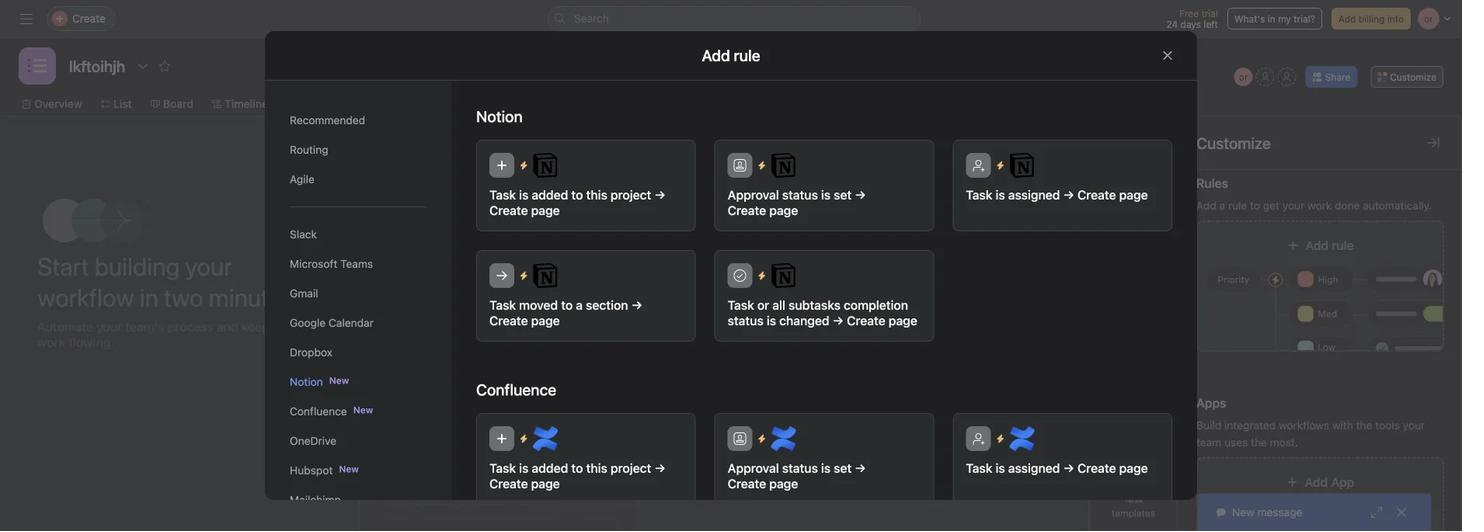 Task type: vqa. For each thing, say whether or not it's contained in the screenshot.
the left "should"
yes



Task type: locate. For each thing, give the bounding box(es) containing it.
notion image
[[533, 153, 558, 178], [1010, 153, 1034, 178], [533, 263, 558, 288], [771, 263, 796, 288]]

0 horizontal spatial in
[[140, 283, 158, 312]]

1 horizontal spatial automatically?
[[1052, 328, 1117, 339]]

task or all subtasks completion status is changed → create page
[[728, 298, 917, 328]]

1 task is assigned → create page from the top
[[966, 188, 1148, 202]]

list image
[[28, 57, 47, 75]]

approval status is set → create page for confluence
[[728, 461, 866, 491]]

create for create a form that turns submissions into tasks
[[433, 379, 466, 392]]

1 horizontal spatial notion
[[476, 107, 523, 125]]

→
[[654, 188, 666, 202], [855, 188, 866, 202], [1063, 188, 1074, 202], [631, 298, 643, 313], [833, 313, 844, 328], [654, 461, 666, 476], [855, 461, 866, 476], [1063, 461, 1074, 476]]

new down onedrive button
[[339, 464, 359, 475]]

when tasks move to this section, what should happen automatically? for collaborators
[[698, 314, 904, 339]]

what
[[849, 314, 871, 325], [1166, 314, 1188, 325]]

1 confluence image from the left
[[771, 427, 796, 451]]

customize button
[[1371, 66, 1444, 88]]

rules
[[1196, 176, 1228, 191]]

teams
[[340, 258, 373, 270]]

add inside add app button
[[1305, 475, 1328, 490]]

untitled
[[695, 240, 741, 255]]

add down rules
[[1196, 199, 1217, 212]]

notion
[[476, 107, 523, 125], [290, 376, 323, 388]]

access
[[463, 277, 493, 288]]

notion for notion new
[[290, 376, 323, 388]]

task is assigned → create page button
[[953, 140, 1172, 232], [953, 413, 1172, 505]]

2 vertical spatial added
[[532, 461, 568, 476]]

1 task is added to this project → create page from the top
[[489, 188, 666, 218]]

2 happen from the left
[[1015, 328, 1049, 339]]

1 horizontal spatial section
[[1012, 218, 1046, 228]]

1 what from the left
[[849, 314, 871, 325]]

confluence image for status
[[771, 427, 796, 451]]

what for add collaborators
[[849, 314, 871, 325]]

1 vertical spatial new
[[353, 405, 373, 416]]

recommended button
[[290, 106, 427, 135]]

automatically? for collaborators
[[735, 328, 800, 339]]

slack button
[[290, 220, 427, 249]]

0 vertical spatial task is assigned → create page button
[[953, 140, 1172, 232]]

a inside form submissions create a form that turns submissions into tasks
[[469, 379, 475, 392]]

a down task templates
[[469, 463, 475, 475]]

0 vertical spatial approval status is set → create page button
[[715, 140, 934, 232]]

2 task is added to this project → create page button from the top
[[476, 413, 696, 505]]

task inside task or all subtasks completion status is changed → create page
[[728, 298, 754, 313]]

0 horizontal spatial notion
[[290, 376, 323, 388]]

section, for add collaborators
[[811, 314, 847, 325]]

1 horizontal spatial the
[[1356, 419, 1372, 432]]

info
[[1388, 13, 1404, 24]]

0 horizontal spatial what
[[849, 314, 871, 325]]

overview
[[34, 98, 82, 110]]

status down notion icon at right
[[782, 188, 818, 202]]

2 move from the left
[[1070, 314, 1094, 325]]

1 move from the left
[[753, 314, 778, 325]]

how
[[406, 214, 438, 232]]

1 horizontal spatial with
[[1332, 419, 1353, 432]]

2 when tasks move to this section, what should happen automatically? from the left
[[1015, 314, 1221, 339]]

create up standardize
[[433, 463, 466, 475]]

microsoft teams
[[290, 258, 373, 270]]

1 assigned from the top
[[1008, 188, 1060, 202]]

0 horizontal spatial when
[[698, 314, 724, 325]]

2 task is added to this project → create page from the top
[[489, 461, 666, 491]]

uses
[[1225, 436, 1248, 449]]

3
[[1117, 190, 1123, 200]]

1 horizontal spatial what
[[1166, 314, 1188, 325]]

customize down info
[[1390, 71, 1437, 82]]

apps
[[1196, 396, 1226, 411]]

notion inside notion new
[[290, 376, 323, 388]]

what for add to an additional project
[[1166, 314, 1188, 325]]

section
[[744, 240, 787, 255], [586, 298, 628, 313]]

new up confluence new
[[329, 375, 349, 386]]

0 vertical spatial with
[[442, 277, 460, 288]]

2 automatically? from the left
[[1052, 328, 1117, 339]]

hubspot new
[[290, 464, 359, 477]]

microsoft
[[290, 258, 337, 270]]

create inside form submissions create a form that turns submissions into tasks
[[433, 379, 466, 392]]

1
[[714, 273, 718, 284]]

0 horizontal spatial should
[[874, 314, 904, 325]]

when tasks move to this section, what should happen automatically?
[[698, 314, 904, 339], [1015, 314, 1221, 339]]

in inside start building your workflow in two minutes automate your team's process and keep work flowing.
[[140, 283, 158, 312]]

can
[[560, 277, 575, 288]]

status down "add collaborators" 'button'
[[782, 461, 818, 476]]

1 vertical spatial notion
[[290, 376, 323, 388]]

notion image for all
[[771, 263, 796, 288]]

1 when tasks move to this section, what should happen automatically? from the left
[[698, 314, 904, 339]]

assigned for confluence
[[1008, 461, 1060, 476]]

gmail button
[[290, 279, 427, 308]]

2 approval status is set → create page from the top
[[728, 461, 866, 491]]

1 should from the left
[[874, 314, 904, 325]]

task inside task moved to a section → create page
[[489, 298, 516, 313]]

rule up high
[[1332, 238, 1354, 253]]

what's
[[1235, 13, 1265, 24]]

project inside add to an additional project button
[[1145, 411, 1180, 423]]

1 vertical spatial status
[[728, 313, 764, 328]]

task for confluence icon
[[489, 461, 516, 476]]

2 approval status is set → create page button from the top
[[715, 413, 934, 505]]

new for hubspot
[[339, 464, 359, 475]]

happen for add collaborators
[[698, 328, 732, 339]]

two minutes
[[164, 283, 294, 312]]

added down confluence icon
[[532, 461, 568, 476]]

1 horizontal spatial when
[[1015, 314, 1041, 325]]

keep
[[241, 320, 269, 334]]

0 vertical spatial set
[[834, 188, 852, 202]]

1 approval status is set → create page button from the top
[[715, 140, 934, 232]]

create up submissions
[[433, 379, 466, 392]]

None text field
[[65, 52, 129, 80]]

project
[[611, 188, 651, 202], [526, 277, 557, 288], [1145, 411, 1180, 423], [611, 461, 651, 476]]

added for notion
[[532, 188, 568, 202]]

1 approval from the top
[[728, 188, 779, 202]]

approval
[[728, 188, 779, 202], [728, 461, 779, 476]]

task is added to this project → create page
[[489, 188, 666, 218], [489, 461, 666, 491]]

a inside "task templates create a template to easily standardize tasks"
[[469, 463, 475, 475]]

added
[[532, 188, 568, 202], [530, 214, 574, 232], [532, 461, 568, 476]]

2 confluence image from the left
[[1010, 427, 1034, 451]]

app
[[1331, 475, 1355, 490]]

1 vertical spatial approval status is set → create page
[[728, 461, 866, 491]]

a left form
[[469, 379, 475, 392]]

confluence image inside task is assigned → create page button
[[1010, 427, 1034, 451]]

new for confluence
[[353, 405, 373, 416]]

approval down notion icon at right
[[728, 188, 779, 202]]

1 automatically? from the left
[[735, 328, 800, 339]]

slack
[[290, 228, 317, 241]]

0 horizontal spatial when tasks move to this section, what should happen automatically?
[[698, 314, 904, 339]]

add inside add billing info button
[[1339, 13, 1356, 24]]

an
[[1078, 411, 1090, 423]]

what's in my trial? button
[[1228, 8, 1322, 30]]

0 vertical spatial create
[[433, 379, 466, 392]]

0 vertical spatial status
[[782, 188, 818, 202]]

0 vertical spatial in
[[1268, 13, 1276, 24]]

set down "add collaborators" 'button'
[[834, 461, 852, 476]]

2 approval from the top
[[728, 461, 779, 476]]

1 horizontal spatial move
[[1070, 314, 1094, 325]]

0 vertical spatial approval
[[728, 188, 779, 202]]

confluence image inside approval status is set → create page button
[[771, 427, 796, 451]]

add left collaborators
[[725, 411, 745, 423]]

1 vertical spatial task is assigned → create page
[[966, 461, 1148, 476]]

create page inside task or all subtasks completion status is changed → create page
[[847, 313, 917, 328]]

with right 'workflows' at the right
[[1332, 419, 1353, 432]]

templates
[[1112, 508, 1155, 519]]

to
[[571, 188, 583, 202], [1250, 199, 1260, 212], [578, 214, 592, 232], [496, 277, 505, 288], [561, 298, 573, 313], [780, 314, 789, 325], [1097, 314, 1106, 325], [1065, 411, 1075, 423], [571, 461, 583, 476], [525, 463, 535, 475]]

when
[[698, 314, 724, 325], [1015, 314, 1041, 325]]

free trial 24 days left
[[1167, 8, 1218, 30]]

manually
[[432, 291, 471, 302]]

status for confluence
[[782, 461, 818, 476]]

1 horizontal spatial when tasks move to this section, what should happen automatically?
[[1015, 314, 1221, 339]]

new inside confluence new
[[353, 405, 373, 416]]

1 create from the top
[[433, 379, 466, 392]]

or down what's
[[1239, 71, 1248, 82]]

1 vertical spatial in
[[140, 283, 158, 312]]

in inside button
[[1268, 13, 1276, 24]]

0 horizontal spatial or
[[757, 298, 769, 313]]

in left my at the top of page
[[1268, 13, 1276, 24]]

1 horizontal spatial happen
[[1015, 328, 1049, 339]]

or button
[[1234, 68, 1253, 86]]

add for add collaborators
[[725, 411, 745, 423]]

new inside notion new
[[329, 375, 349, 386]]

1 horizontal spatial confluence image
[[1010, 427, 1034, 451]]

or inside "button"
[[1239, 71, 1248, 82]]

a down add
[[576, 298, 583, 313]]

2 what from the left
[[1166, 314, 1188, 325]]

2 section, from the left
[[1128, 314, 1164, 325]]

tasks inside form submissions create a form that turns submissions into tasks
[[520, 396, 546, 409]]

done
[[1335, 199, 1360, 212]]

search list box
[[548, 6, 921, 31]]

task moved to a section → create page
[[489, 298, 643, 328]]

0 vertical spatial section
[[744, 240, 787, 255]]

1 section, from the left
[[811, 314, 847, 325]]

with up the manually
[[442, 277, 460, 288]]

create page
[[1078, 188, 1148, 202], [489, 203, 560, 218], [728, 203, 798, 218], [489, 313, 560, 328], [847, 313, 917, 328], [1078, 461, 1148, 476], [489, 477, 560, 491], [728, 477, 798, 491]]

1 vertical spatial with
[[1332, 419, 1353, 432]]

build
[[1196, 419, 1222, 432]]

1 vertical spatial create
[[433, 463, 466, 475]]

status down the incomplete in the bottom of the page
[[728, 313, 764, 328]]

google calendar
[[290, 317, 374, 329]]

0 vertical spatial task is assigned → create page
[[966, 188, 1148, 202]]

task is added to this project → create page for notion
[[489, 188, 666, 218]]

section up 1 incomplete task
[[744, 240, 787, 255]]

2 set from the top
[[834, 461, 852, 476]]

building
[[95, 252, 180, 281]]

0 horizontal spatial move
[[753, 314, 778, 325]]

add inside "add collaborators" 'button'
[[725, 411, 745, 423]]

0 vertical spatial assigned
[[1008, 188, 1060, 202]]

0 vertical spatial the
[[1356, 419, 1372, 432]]

to inside task moved to a section → create page
[[561, 298, 573, 313]]

tasks inside anyone with access to this project can add tasks manually
[[406, 291, 430, 302]]

dashboard
[[474, 98, 530, 110]]

1 horizontal spatial section
[[744, 240, 787, 255]]

approval status is set → create page down notion icon at right
[[728, 188, 866, 218]]

1 task is added to this project → create page button from the top
[[476, 140, 696, 232]]

task is assigned → create page for notion
[[966, 188, 1148, 202]]

confluence image for is
[[1010, 427, 1034, 451]]

1 vertical spatial task is added to this project → create page button
[[476, 413, 696, 505]]

added up how will tasks be added to this project?
[[532, 188, 568, 202]]

1 vertical spatial customize
[[1196, 134, 1271, 152]]

create page inside task moved to a section → create page
[[489, 313, 560, 328]]

mailchimp
[[290, 494, 341, 507]]

timeline
[[225, 98, 268, 110]]

create inside "task templates create a template to easily standardize tasks"
[[433, 463, 466, 475]]

1 vertical spatial the
[[1251, 436, 1267, 449]]

your
[[1283, 199, 1305, 212], [185, 252, 232, 281], [96, 320, 122, 334], [1403, 419, 1425, 432]]

new inside hubspot new
[[339, 464, 359, 475]]

1 horizontal spatial or
[[1239, 71, 1248, 82]]

customize up rules
[[1196, 134, 1271, 152]]

happen
[[698, 328, 732, 339], [1015, 328, 1049, 339]]

team
[[1196, 436, 1222, 449]]

0 vertical spatial rule
[[1228, 199, 1247, 212]]

0 horizontal spatial happen
[[698, 328, 732, 339]]

2 vertical spatial new
[[339, 464, 359, 475]]

notion image inside task or all subtasks completion status is changed → create page button
[[771, 263, 796, 288]]

rule left 'get'
[[1228, 199, 1247, 212]]

2 assigned from the top
[[1008, 461, 1060, 476]]

automatically?
[[735, 328, 800, 339], [1052, 328, 1117, 339]]

priority
[[1218, 274, 1249, 285]]

0 horizontal spatial automatically?
[[735, 328, 800, 339]]

new for notion
[[329, 375, 349, 386]]

task moved to a section → create page button
[[476, 250, 696, 342]]

add a rule to get your work done automatically.
[[1196, 199, 1432, 212]]

1 set from the top
[[834, 188, 852, 202]]

1 when from the left
[[698, 314, 724, 325]]

free
[[1179, 8, 1199, 19]]

notion image inside task moved to a section → create page button
[[533, 263, 558, 288]]

1 vertical spatial approval status is set → create page button
[[715, 413, 934, 505]]

section
[[695, 218, 729, 228], [1012, 218, 1046, 228]]

add left an
[[1042, 411, 1062, 423]]

2 task is assigned → create page button from the top
[[953, 413, 1172, 505]]

0 vertical spatial or
[[1239, 71, 1248, 82]]

1 vertical spatial rule
[[1332, 238, 1354, 253]]

add up high
[[1306, 238, 1329, 253]]

1 vertical spatial or
[[757, 298, 769, 313]]

1 horizontal spatial customize
[[1390, 71, 1437, 82]]

confluence new
[[290, 405, 373, 418]]

0 vertical spatial added
[[532, 188, 568, 202]]

should down completion
[[874, 314, 904, 325]]

1 vertical spatial section
[[586, 298, 628, 313]]

to inside "task templates create a template to easily standardize tasks"
[[525, 463, 535, 475]]

new up onedrive button
[[353, 405, 373, 416]]

0 vertical spatial task is added to this project → create page
[[489, 188, 666, 218]]

1 happen from the left
[[698, 328, 732, 339]]

2 should from the left
[[1191, 314, 1221, 325]]

approval status is set → create page button for notion
[[715, 140, 934, 232]]

add to an additional project button
[[1012, 398, 1253, 437]]

0 vertical spatial approval status is set → create page
[[728, 188, 866, 218]]

move for to
[[1070, 314, 1094, 325]]

should down priority
[[1191, 314, 1221, 325]]

1 vertical spatial task is assigned → create page button
[[953, 413, 1172, 505]]

assigned for notion
[[1008, 188, 1060, 202]]

add left app
[[1305, 475, 1328, 490]]

or left all
[[757, 298, 769, 313]]

approval down the add collaborators
[[728, 461, 779, 476]]

workflows
[[1279, 419, 1329, 432]]

add for add to an additional project
[[1042, 411, 1062, 423]]

0 horizontal spatial rule
[[1228, 199, 1247, 212]]

0 horizontal spatial section
[[586, 298, 628, 313]]

1 horizontal spatial in
[[1268, 13, 1276, 24]]

add for add app
[[1305, 475, 1328, 490]]

0 horizontal spatial section
[[695, 218, 729, 228]]

2 task is assigned → create page from the top
[[966, 461, 1148, 476]]

0 vertical spatial confluence
[[476, 381, 556, 399]]

2 vertical spatial status
[[782, 461, 818, 476]]

1 approval status is set → create page from the top
[[728, 188, 866, 218]]

in up team's
[[140, 283, 158, 312]]

a inside task moved to a section → create page
[[576, 298, 583, 313]]

status
[[782, 188, 818, 202], [728, 313, 764, 328], [782, 461, 818, 476]]

added right the be
[[530, 214, 574, 232]]

set up "untitled section" button
[[834, 188, 852, 202]]

dashboard link
[[462, 96, 530, 113]]

2 when from the left
[[1015, 314, 1041, 325]]

your right tools
[[1403, 419, 1425, 432]]

confluence image
[[771, 427, 796, 451], [1010, 427, 1034, 451]]

0 vertical spatial notion
[[476, 107, 523, 125]]

1 vertical spatial set
[[834, 461, 852, 476]]

1 vertical spatial assigned
[[1008, 461, 1060, 476]]

my
[[1278, 13, 1291, 24]]

0 horizontal spatial confluence image
[[771, 427, 796, 451]]

approval status is set → create page
[[728, 188, 866, 218], [728, 461, 866, 491]]

approval for confluence
[[728, 461, 779, 476]]

0 vertical spatial task is added to this project → create page button
[[476, 140, 696, 232]]

0 vertical spatial new
[[329, 375, 349, 386]]

confluence inside confluence new
[[290, 405, 347, 418]]

1 task is assigned → create page button from the top
[[953, 140, 1172, 232]]

the left tools
[[1356, 419, 1372, 432]]

0 vertical spatial customize
[[1390, 71, 1437, 82]]

google
[[290, 317, 326, 329]]

a down rules
[[1219, 199, 1225, 212]]

0 horizontal spatial section,
[[811, 314, 847, 325]]

the down "integrated"
[[1251, 436, 1267, 449]]

timeline link
[[212, 96, 268, 113]]

close details image
[[1427, 137, 1440, 149]]

add for add rule
[[1306, 238, 1329, 253]]

0 horizontal spatial with
[[442, 277, 460, 288]]

section down add
[[586, 298, 628, 313]]

add left billing
[[1339, 13, 1356, 24]]

task is assigned → create page button for notion
[[953, 140, 1172, 232]]

0 horizontal spatial the
[[1251, 436, 1267, 449]]

1 vertical spatial approval
[[728, 461, 779, 476]]

add billing info button
[[1332, 8, 1411, 30]]

notion image for assigned
[[1010, 153, 1034, 178]]

1 vertical spatial task is added to this project → create page
[[489, 461, 666, 491]]

with inside build integrated workflows with the tools your team uses the most.
[[1332, 419, 1353, 432]]

0 horizontal spatial confluence
[[290, 405, 347, 418]]

1 vertical spatial added
[[530, 214, 574, 232]]

1 vertical spatial confluence
[[290, 405, 347, 418]]

add billing info
[[1339, 13, 1404, 24]]

approval status is set → create page down collaborators
[[728, 461, 866, 491]]

task for notion image associated with assigned
[[966, 188, 993, 202]]

agile button
[[290, 165, 427, 194]]

your inside build integrated workflows with the tools your team uses the most.
[[1403, 419, 1425, 432]]

1 horizontal spatial confluence
[[476, 381, 556, 399]]

add inside add to an additional project button
[[1042, 411, 1062, 423]]

is
[[519, 188, 529, 202], [821, 188, 831, 202], [996, 188, 1005, 202], [767, 313, 776, 328], [519, 461, 529, 476], [821, 461, 831, 476], [996, 461, 1005, 476]]

1 horizontal spatial should
[[1191, 314, 1221, 325]]

1 horizontal spatial section,
[[1128, 314, 1164, 325]]

2 create from the top
[[433, 463, 466, 475]]

new message
[[1232, 506, 1303, 519]]



Task type: describe. For each thing, give the bounding box(es) containing it.
your right 'get'
[[1283, 199, 1305, 212]]

collaborators
[[748, 411, 814, 423]]

med
[[1318, 308, 1337, 319]]

board link
[[151, 96, 193, 113]]

subtasks
[[789, 298, 841, 313]]

task or all subtasks completion status is changed → create page button
[[715, 250, 934, 342]]

or inside task or all subtasks completion status is changed → create page
[[757, 298, 769, 313]]

3 fields
[[1117, 190, 1150, 200]]

should for add collaborators
[[874, 314, 904, 325]]

1 incomplete task
[[714, 273, 791, 284]]

build integrated workflows with the tools your team uses the most.
[[1196, 419, 1425, 449]]

submissions
[[433, 396, 495, 409]]

task is added to this project → create page button for notion
[[476, 140, 696, 232]]

google calendar button
[[290, 308, 427, 338]]

get
[[1263, 199, 1280, 212]]

1 section from the left
[[695, 218, 729, 228]]

approval status is set → create page for notion
[[728, 188, 866, 218]]

add collaborators
[[725, 411, 814, 423]]

approval for notion
[[728, 188, 779, 202]]

work
[[1308, 199, 1332, 212]]

anyone with access to this project can add tasks manually
[[406, 277, 595, 302]]

days
[[1181, 19, 1201, 30]]

→ inside task moved to a section → create page
[[631, 298, 643, 313]]

tools
[[1375, 419, 1400, 432]]

to inside how will tasks be added to this project?
[[578, 214, 592, 232]]

added for confluence
[[532, 461, 568, 476]]

task inside task templates
[[1124, 494, 1144, 505]]

be
[[508, 214, 526, 232]]

24
[[1167, 19, 1178, 30]]

add app button
[[1196, 458, 1444, 531]]

gmail
[[290, 287, 318, 300]]

add
[[578, 277, 595, 288]]

notion image for to
[[533, 263, 558, 288]]

task for added's notion image
[[489, 188, 516, 202]]

add app
[[1305, 475, 1355, 490]]

dropbox button
[[290, 338, 427, 367]]

tasks inside "task templates create a template to easily standardize tasks"
[[494, 480, 521, 493]]

share
[[1325, 71, 1351, 82]]

customize inside dropdown button
[[1390, 71, 1437, 82]]

automatically? for to
[[1052, 328, 1117, 339]]

set for notion
[[834, 188, 852, 202]]

close this dialog image
[[1162, 49, 1174, 62]]

task is added to this project → create page for confluence
[[489, 461, 666, 491]]

should for add to an additional project
[[1191, 314, 1221, 325]]

your left team's
[[96, 320, 122, 334]]

onedrive
[[290, 435, 336, 448]]

billing
[[1359, 13, 1385, 24]]

search
[[574, 12, 609, 25]]

confluence for confluence new
[[290, 405, 347, 418]]

task is assigned → create page button for confluence
[[953, 413, 1172, 505]]

all
[[773, 298, 786, 313]]

notion new
[[290, 375, 349, 388]]

when for add collaborators
[[698, 314, 724, 325]]

moved
[[519, 298, 558, 313]]

set for confluence
[[834, 461, 852, 476]]

add to starred image
[[159, 60, 171, 72]]

2 section from the left
[[1012, 218, 1046, 228]]

when for add to an additional project
[[1015, 314, 1041, 325]]

trial
[[1201, 8, 1218, 19]]

add for add a rule to get your work done automatically.
[[1196, 199, 1217, 212]]

create for create a template to easily standardize tasks
[[433, 463, 466, 475]]

notion for notion
[[476, 107, 523, 125]]

happen for add to an additional project
[[1015, 328, 1049, 339]]

your up two minutes
[[185, 252, 232, 281]]

mailchimp button
[[290, 486, 427, 515]]

is inside task or all subtasks completion status is changed → create page
[[767, 313, 776, 328]]

what's in my trial?
[[1235, 13, 1315, 24]]

task for notion image in task moved to a section → create page button
[[489, 298, 516, 313]]

left
[[1204, 19, 1218, 30]]

start
[[37, 252, 89, 281]]

1 horizontal spatial rule
[[1332, 238, 1354, 253]]

form submissions create a form that turns submissions into tasks
[[433, 362, 553, 409]]

process
[[168, 320, 214, 334]]

this inside anyone with access to this project can add tasks manually
[[507, 277, 523, 288]]

close image
[[1395, 507, 1408, 519]]

work flowing.
[[37, 335, 114, 350]]

confluence image
[[533, 427, 558, 451]]

task templates
[[1112, 494, 1155, 519]]

start building your workflow in two minutes automate your team's process and keep work flowing.
[[37, 252, 294, 350]]

added inside how will tasks be added to this project?
[[530, 214, 574, 232]]

status inside task or all subtasks completion status is changed → create page
[[728, 313, 764, 328]]

list link
[[101, 96, 132, 113]]

high
[[1318, 274, 1338, 285]]

add rule
[[1306, 238, 1354, 253]]

trial?
[[1294, 13, 1315, 24]]

team's
[[125, 320, 164, 334]]

board
[[163, 98, 193, 110]]

add for add billing info
[[1339, 13, 1356, 24]]

overview link
[[22, 96, 82, 113]]

calendar
[[329, 317, 374, 329]]

add rule
[[702, 46, 760, 64]]

anyone
[[406, 277, 439, 288]]

task for notion image within the task or all subtasks completion status is changed → create page button
[[728, 298, 754, 313]]

status for notion
[[782, 188, 818, 202]]

hubspot
[[290, 464, 333, 477]]

completion
[[844, 298, 908, 313]]

that
[[504, 379, 524, 392]]

confluence for confluence
[[476, 381, 556, 399]]

how will tasks be added to this project?
[[406, 214, 592, 254]]

onedrive button
[[290, 427, 427, 456]]

template
[[478, 463, 522, 475]]

section inside "untitled section" button
[[744, 240, 787, 255]]

move for collaborators
[[753, 314, 778, 325]]

this project?
[[456, 235, 542, 254]]

task is assigned → create page for confluence
[[966, 461, 1148, 476]]

microsoft teams button
[[290, 249, 427, 279]]

turns
[[527, 379, 553, 392]]

section, for add to an additional project
[[1128, 314, 1164, 325]]

additional
[[1093, 411, 1142, 423]]

add collaborators button
[[695, 398, 936, 437]]

form
[[478, 379, 501, 392]]

with inside anyone with access to this project can add tasks manually
[[442, 277, 460, 288]]

task is added to this project → create page button for confluence
[[476, 413, 696, 505]]

project inside anyone with access to this project can add tasks manually
[[526, 277, 557, 288]]

easily
[[538, 463, 566, 475]]

to inside anyone with access to this project can add tasks manually
[[496, 277, 505, 288]]

untitled section
[[695, 240, 787, 255]]

section inside task moved to a section → create page
[[586, 298, 628, 313]]

→ inside task or all subtasks completion status is changed → create page
[[833, 313, 844, 328]]

will
[[441, 214, 464, 232]]

notion image
[[771, 153, 796, 178]]

when tasks move to this section, what should happen automatically? for to
[[1015, 314, 1221, 339]]

automate
[[37, 320, 93, 334]]

approval status is set → create page button for confluence
[[715, 413, 934, 505]]

integrated
[[1224, 419, 1276, 432]]

workflow
[[37, 283, 134, 312]]

most.
[[1270, 436, 1298, 449]]

tasks inside how will tasks be added to this project?
[[468, 214, 505, 232]]

task
[[772, 273, 791, 284]]

incomplete
[[721, 273, 770, 284]]

0 horizontal spatial customize
[[1196, 134, 1271, 152]]

notion image for added
[[533, 153, 558, 178]]

expand new message image
[[1371, 507, 1383, 519]]



